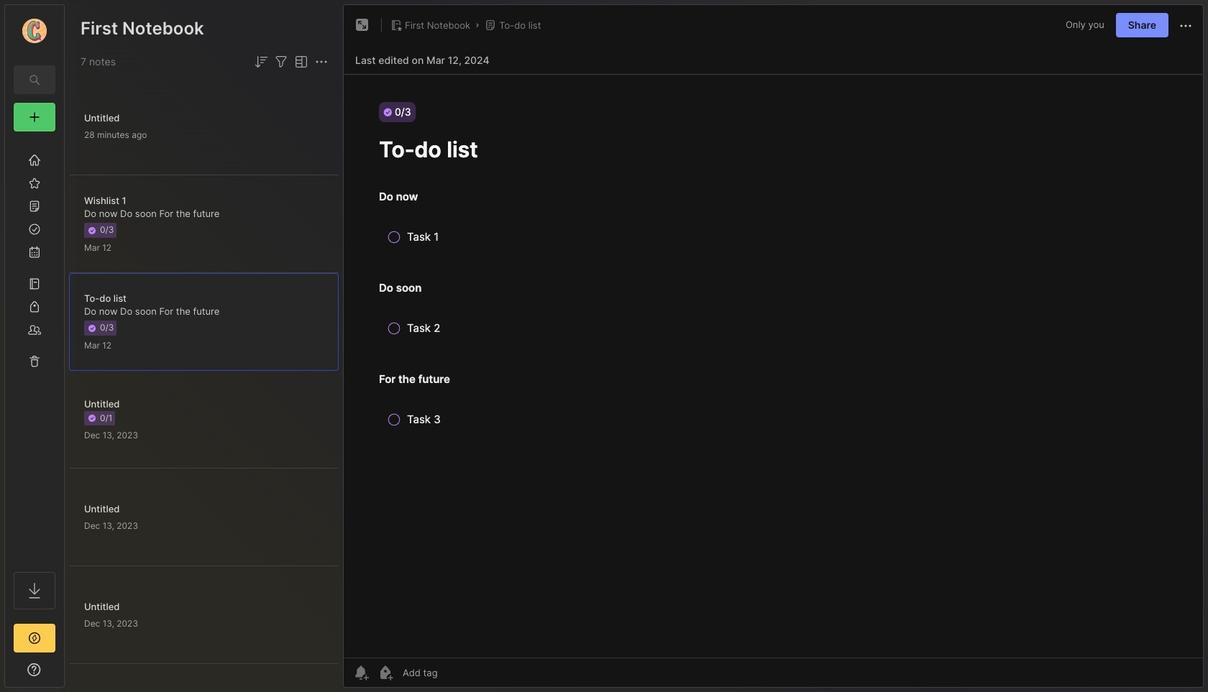 Task type: locate. For each thing, give the bounding box(es) containing it.
1 horizontal spatial more actions field
[[1178, 16, 1195, 34]]

note window element
[[343, 4, 1204, 692]]

View options field
[[290, 53, 310, 71]]

0 vertical spatial more actions field
[[1178, 16, 1195, 34]]

Account field
[[5, 17, 64, 45]]

1 vertical spatial more actions field
[[313, 53, 330, 71]]

0 horizontal spatial more actions field
[[313, 53, 330, 71]]

click to expand image
[[63, 666, 74, 684]]

Add tag field
[[401, 667, 510, 680]]

More actions field
[[1178, 16, 1195, 34], [313, 53, 330, 71]]

main element
[[0, 0, 69, 693]]

tree
[[5, 140, 64, 560]]

add filters image
[[273, 53, 290, 71]]

more actions image
[[1178, 17, 1195, 34]]

edit search image
[[26, 71, 43, 88]]



Task type: describe. For each thing, give the bounding box(es) containing it.
home image
[[27, 153, 42, 168]]

upgrade image
[[26, 630, 43, 648]]

expand note image
[[354, 17, 371, 34]]

more actions image
[[313, 53, 330, 71]]

Sort options field
[[253, 53, 270, 71]]

WHAT'S NEW field
[[5, 659, 64, 682]]

Note Editor text field
[[344, 74, 1204, 658]]

Add filters field
[[273, 53, 290, 71]]

add tag image
[[377, 665, 394, 682]]

add a reminder image
[[353, 665, 370, 682]]

account image
[[22, 19, 47, 43]]

tree inside main element
[[5, 140, 64, 560]]



Task type: vqa. For each thing, say whether or not it's contained in the screenshot.
The Sync at top right
no



